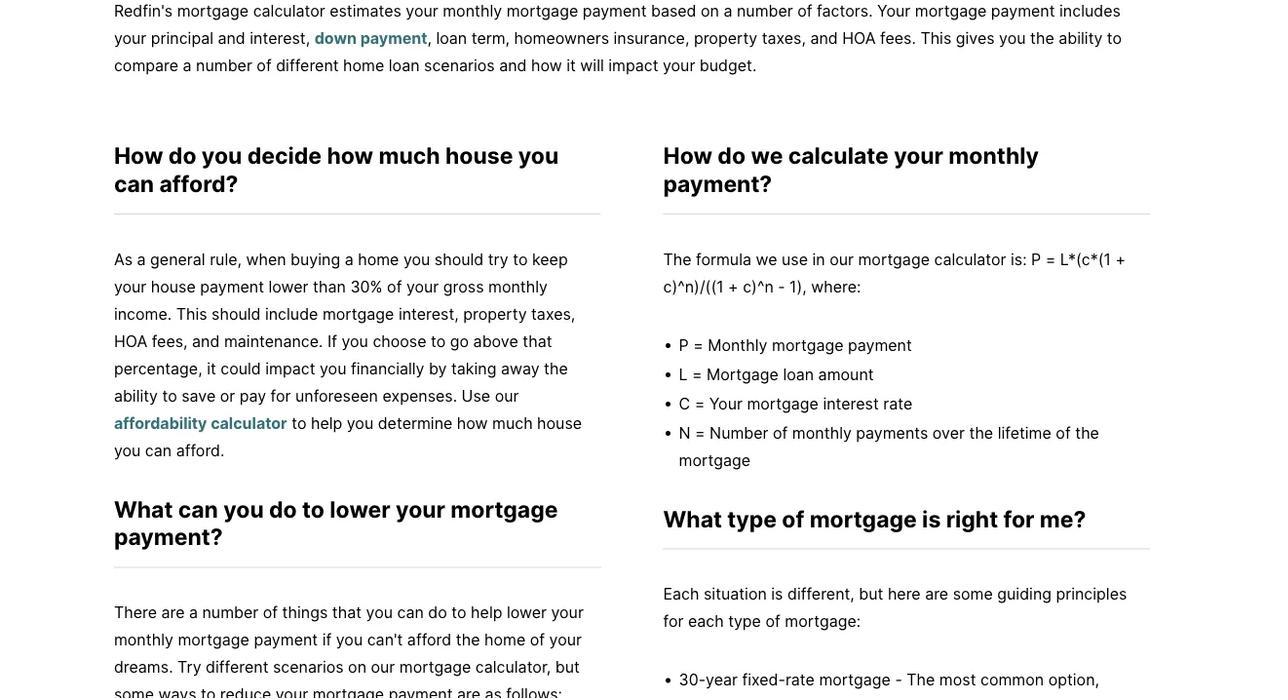 Task type: describe. For each thing, give the bounding box(es) containing it.
l = mortgage loan amount
[[679, 365, 874, 384]]

in
[[813, 250, 826, 269]]

of up different,
[[782, 505, 805, 533]]

mortgage:
[[785, 612, 861, 631]]

different,
[[788, 585, 855, 604]]

term,
[[472, 29, 510, 48]]

keep
[[532, 250, 568, 269]]

ways
[[159, 685, 197, 699]]

calculator inside as a general rule, when buying a home you should try to keep your house payment lower than 30% of your gross monthly income. this should include mortgage interest, property taxes, hoa fees, and maintenance. if you choose to go above that percentage, it could impact you financially by taking away the ability to save or pay for unforeseen expenses. use our affordability calculator
[[211, 414, 287, 433]]

- inside 30-year fixed-rate mortgage - the most common option, typically has a lower monthly payment and your paymen
[[896, 671, 903, 690]]

formula
[[696, 250, 752, 269]]

a inside redfin's mortgage calculator estimates your monthly mortgage payment based on a number of factors. your mortgage payment includes your principal and interest,
[[724, 2, 733, 21]]

could
[[221, 359, 261, 378]]

a inside 30-year fixed-rate mortgage - the most common option, typically has a lower monthly payment and your paymen
[[775, 698, 784, 699]]

than
[[313, 277, 346, 296]]

can't
[[367, 631, 403, 650]]

taxes, inside , loan term, homeowners insurance, property taxes, and hoa fees. this gives you the ability to compare a number of different home loan scenarios and how it will impact your budget.
[[762, 29, 807, 48]]

= for n = number of monthly payments over the lifetime of the mortgage
[[695, 424, 706, 443]]

ability inside , loan term, homeowners insurance, property taxes, and hoa fees. this gives you the ability to compare a number of different home loan scenarios and how it will impact your budget.
[[1059, 29, 1103, 48]]

are inside each situation is different, but here are some guiding principles for each type of mortgage:
[[926, 585, 949, 604]]

how for how do we calculate your monthly payment?
[[664, 142, 713, 169]]

each
[[664, 585, 700, 604]]

your down the as
[[114, 277, 147, 296]]

of inside as a general rule, when buying a home you should try to keep your house payment lower than 30% of your gross monthly income. this should include mortgage interest, property taxes, hoa fees, and maintenance. if you choose to go above that percentage, it could impact you financially by taking away the ability to save or pay for unforeseen expenses. use our affordability calculator
[[387, 277, 402, 296]]

monthly inside how do we calculate your monthly payment?
[[949, 142, 1040, 169]]

monthly inside redfin's mortgage calculator estimates your monthly mortgage payment based on a number of factors. your mortgage payment includes your principal and interest,
[[443, 2, 502, 21]]

by
[[429, 359, 447, 378]]

do inside there are a number of things that you can do to help lower your monthly mortgage payment if you can't afford the home of your dreams. try different scenarios on our mortgage calculator, but some ways to reduce your mortgage payment are as follows:
[[429, 603, 448, 622]]

property inside , loan term, homeowners insurance, property taxes, and hoa fees. this gives you the ability to compare a number of different home loan scenarios and how it will impact your budget.
[[694, 29, 758, 48]]

0 vertical spatial loan
[[436, 29, 467, 48]]

n
[[679, 424, 691, 443]]

0 vertical spatial is
[[923, 505, 941, 533]]

that inside there are a number of things that you can do to help lower your monthly mortgage payment if you can't afford the home of your dreams. try different scenarios on our mortgage calculator, but some ways to reduce your mortgage payment are as follows:
[[332, 603, 362, 622]]

can for to help you determine how much house you can afford.
[[145, 441, 172, 460]]

help inside there are a number of things that you can do to help lower your monthly mortgage payment if you can't afford the home of your dreams. try different scenarios on our mortgage calculator, but some ways to reduce your mortgage payment are as follows:
[[471, 603, 503, 622]]

compare
[[114, 56, 179, 75]]

afford
[[408, 631, 452, 650]]

your inside , loan term, homeowners insurance, property taxes, and hoa fees. this gives you the ability to compare a number of different home loan scenarios and how it will impact your budget.
[[663, 56, 696, 75]]

fees.
[[881, 29, 917, 48]]

of down c = your mortgage interest rate in the right of the page
[[773, 424, 788, 443]]

0 horizontal spatial should
[[212, 305, 261, 324]]

calculate
[[789, 142, 889, 169]]

home inside there are a number of things that you can do to help lower your monthly mortgage payment if you can't afford the home of your dreams. try different scenarios on our mortgage calculator, but some ways to reduce your mortgage payment are as follows:
[[485, 631, 526, 650]]

0 vertical spatial should
[[435, 250, 484, 269]]

how for decide
[[327, 142, 374, 169]]

= for p = monthly mortgage payment
[[694, 336, 704, 355]]

do inside what can you do to lower your mortgage payment?
[[269, 496, 297, 523]]

the inside 30-year fixed-rate mortgage - the most common option, typically has a lower monthly payment and your paymen
[[907, 671, 936, 690]]

hoa inside as a general rule, when buying a home you should try to keep your house payment lower than 30% of your gross monthly income. this should include mortgage interest, property taxes, hoa fees, and maintenance. if you choose to go above that percentage, it could impact you financially by taking away the ability to save or pay for unforeseen expenses. use our affordability calculator
[[114, 332, 147, 351]]

0 horizontal spatial p
[[679, 336, 689, 355]]

affordability
[[114, 414, 207, 433]]

the inside , loan term, homeowners insurance, property taxes, and hoa fees. this gives you the ability to compare a number of different home loan scenarios and how it will impact your budget.
[[1031, 29, 1055, 48]]

include
[[265, 305, 318, 324]]

p inside the formula we use in our mortgage calculator is: p = l*(c*(1 + c)^n)/((1 + c)^n - 1), where:
[[1032, 250, 1042, 269]]

is inside each situation is different, but here are some guiding principles for each type of mortgage:
[[772, 585, 784, 604]]

house for how do you decide how much house you can afford?
[[446, 142, 513, 169]]

things
[[282, 603, 328, 622]]

pay
[[240, 386, 266, 405]]

has
[[745, 698, 771, 699]]

30-year fixed-rate mortgage - the most common option, typically has a lower monthly payment and your paymen
[[679, 671, 1100, 699]]

this inside , loan term, homeowners insurance, property taxes, and hoa fees. this gives you the ability to compare a number of different home loan scenarios and how it will impact your budget.
[[921, 29, 952, 48]]

mortgage inside n = number of monthly payments over the lifetime of the mortgage
[[679, 451, 751, 470]]

the right over
[[970, 424, 994, 443]]

afford.
[[176, 441, 225, 460]]

option,
[[1049, 671, 1100, 690]]

gives
[[957, 29, 995, 48]]

maintenance.
[[224, 332, 323, 351]]

if
[[328, 332, 337, 351]]

payment down estimates
[[361, 29, 428, 48]]

on inside redfin's mortgage calculator estimates your monthly mortgage payment based on a number of factors. your mortgage payment includes your principal and interest,
[[701, 2, 720, 21]]

payment down afford
[[389, 685, 453, 699]]

what can you do to lower your mortgage payment?
[[114, 496, 558, 551]]

c
[[679, 394, 691, 413]]

monthly
[[708, 336, 768, 355]]

fixed-
[[743, 671, 786, 690]]

dreams.
[[114, 658, 173, 677]]

mortgage inside what can you do to lower your mortgage payment?
[[451, 496, 558, 523]]

payment inside as a general rule, when buying a home you should try to keep your house payment lower than 30% of your gross monthly income. this should include mortgage interest, property taxes, hoa fees, and maintenance. if you choose to go above that percentage, it could impact you financially by taking away the ability to save or pay for unforeseen expenses. use our affordability calculator
[[200, 277, 264, 296]]

0 vertical spatial type
[[728, 505, 777, 533]]

above
[[474, 332, 519, 351]]

expenses.
[[383, 386, 458, 405]]

home inside , loan term, homeowners insurance, property taxes, and hoa fees. this gives you the ability to compare a number of different home loan scenarios and how it will impact your budget.
[[343, 56, 385, 75]]

payment? inside how do we calculate your monthly payment?
[[664, 170, 773, 197]]

to inside , loan term, homeowners insurance, property taxes, and hoa fees. this gives you the ability to compare a number of different home loan scenarios and how it will impact your budget.
[[1108, 29, 1123, 48]]

where:
[[812, 277, 862, 296]]

general
[[150, 250, 205, 269]]

homeowners
[[515, 29, 610, 48]]

redfin's mortgage calculator estimates your monthly mortgage payment based on a number of factors. your mortgage payment includes your principal and interest,
[[114, 2, 1121, 48]]

your down 'redfin's'
[[114, 29, 147, 48]]

your up the follows:
[[551, 603, 584, 622]]

mortgage
[[707, 365, 779, 384]]

down payment link
[[315, 29, 428, 48]]

guiding
[[998, 585, 1052, 604]]

lower inside as a general rule, when buying a home you should try to keep your house payment lower than 30% of your gross monthly income. this should include mortgage interest, property taxes, hoa fees, and maintenance. if you choose to go above that percentage, it could impact you financially by taking away the ability to save or pay for unforeseen expenses. use our affordability calculator
[[269, 277, 309, 296]]

c)^n
[[743, 277, 774, 296]]

lower inside what can you do to lower your mortgage payment?
[[330, 496, 391, 523]]

property inside as a general rule, when buying a home you should try to keep your house payment lower than 30% of your gross monthly income. this should include mortgage interest, property taxes, hoa fees, and maintenance. if you choose to go above that percentage, it could impact you financially by taking away the ability to save or pay for unforeseen expenses. use our affordability calculator
[[464, 305, 527, 324]]

redfin's
[[114, 2, 173, 21]]

go
[[450, 332, 469, 351]]

do inside how do we calculate your monthly payment?
[[718, 142, 746, 169]]

calculator,
[[476, 658, 551, 677]]

mortgage inside the formula we use in our mortgage calculator is: p = l*(c*(1 + c)^n)/((1 + c)^n - 1), where:
[[859, 250, 930, 269]]

your inside redfin's mortgage calculator estimates your monthly mortgage payment based on a number of factors. your mortgage payment includes your principal and interest,
[[878, 2, 911, 21]]

use
[[462, 386, 491, 405]]

as
[[114, 250, 133, 269]]

for inside each situation is different, but here are some guiding principles for each type of mortgage:
[[664, 612, 684, 631]]

our inside there are a number of things that you can do to help lower your monthly mortgage payment if you can't afford the home of your dreams. try different scenarios on our mortgage calculator, but some ways to reduce your mortgage payment are as follows:
[[371, 658, 395, 677]]

or
[[220, 386, 235, 405]]

1 horizontal spatial rate
[[884, 394, 913, 413]]

your up "calculator,"
[[550, 631, 582, 650]]

a inside , loan term, homeowners insurance, property taxes, and hoa fees. this gives you the ability to compare a number of different home loan scenarios and how it will impact your budget.
[[183, 56, 192, 75]]

the formula we use in our mortgage calculator is: p = l*(c*(1 + c)^n)/((1 + c)^n - 1), where:
[[664, 250, 1126, 296]]

to help you determine how much house you can afford.
[[114, 414, 582, 460]]

the inside there are a number of things that you can do to help lower your monthly mortgage payment if you can't afford the home of your dreams. try different scenarios on our mortgage calculator, but some ways to reduce your mortgage payment are as follows:
[[456, 631, 480, 650]]

determine
[[378, 414, 453, 433]]

situation
[[704, 585, 767, 604]]

number inside , loan term, homeowners insurance, property taxes, and hoa fees. this gives you the ability to compare a number of different home loan scenarios and how it will impact your budget.
[[196, 56, 252, 75]]

and inside 30-year fixed-rate mortgage - the most common option, typically has a lower monthly payment and your paymen
[[965, 698, 993, 699]]

budget.
[[700, 56, 757, 75]]

gross
[[444, 277, 484, 296]]

affordability calculator link
[[114, 414, 287, 433]]

to inside what can you do to lower your mortgage payment?
[[302, 496, 325, 523]]

income.
[[114, 305, 172, 324]]

of up "calculator,"
[[530, 631, 545, 650]]

payment up , loan term, homeowners insurance, property taxes, and hoa fees. this gives you the ability to compare a number of different home loan scenarios and how it will impact your budget.
[[583, 2, 647, 21]]

the inside as a general rule, when buying a home you should try to keep your house payment lower than 30% of your gross monthly income. this should include mortgage interest, property taxes, hoa fees, and maintenance. if you choose to go above that percentage, it could impact you financially by taking away the ability to save or pay for unforeseen expenses. use our affordability calculator
[[544, 359, 568, 378]]

your inside how do we calculate your monthly payment?
[[894, 142, 944, 169]]

some inside there are a number of things that you can do to help lower your monthly mortgage payment if you can't afford the home of your dreams. try different scenarios on our mortgage calculator, but some ways to reduce your mortgage payment are as follows:
[[114, 685, 154, 699]]

what type of mortgage is right for me?
[[664, 505, 1087, 533]]

payment? inside what can you do to lower your mortgage payment?
[[114, 524, 223, 551]]

follows:
[[507, 685, 563, 699]]

can inside what can you do to lower your mortgage payment?
[[178, 496, 218, 523]]

percentage,
[[114, 359, 203, 378]]

l*(c*(1
[[1061, 250, 1112, 269]]

it inside as a general rule, when buying a home you should try to keep your house payment lower than 30% of your gross monthly income. this should include mortgage interest, property taxes, hoa fees, and maintenance. if you choose to go above that percentage, it could impact you financially by taking away the ability to save or pay for unforeseen expenses. use our affordability calculator
[[207, 359, 216, 378]]

estimates
[[330, 2, 402, 21]]

0 horizontal spatial +
[[729, 277, 739, 296]]

help inside to help you determine how much house you can afford.
[[311, 414, 343, 433]]

- inside the formula we use in our mortgage calculator is: p = l*(c*(1 + c)^n)/((1 + c)^n - 1), where:
[[779, 277, 786, 296]]

here
[[888, 585, 921, 604]]

how do you decide how much house you can afford?
[[114, 142, 559, 197]]

how for how do you decide how much house you can afford?
[[114, 142, 163, 169]]

as
[[485, 685, 502, 699]]

of inside , loan term, homeowners insurance, property taxes, and hoa fees. this gives you the ability to compare a number of different home loan scenarios and how it will impact your budget.
[[257, 56, 272, 75]]

scenarios inside there are a number of things that you can do to help lower your monthly mortgage payment if you can't afford the home of your dreams. try different scenarios on our mortgage calculator, but some ways to reduce your mortgage payment are as follows:
[[273, 658, 344, 677]]

can for there are a number of things that you can do to help lower your monthly mortgage payment if you can't afford the home of your dreams. try different scenarios on our mortgage calculator, but some ways to reduce your mortgage payment are as follows:
[[397, 603, 424, 622]]

if
[[323, 631, 332, 650]]

there
[[114, 603, 157, 622]]

hoa inside , loan term, homeowners insurance, property taxes, and hoa fees. this gives you the ability to compare a number of different home loan scenarios and how it will impact your budget.
[[843, 29, 876, 48]]

type inside each situation is different, but here are some guiding principles for each type of mortgage:
[[729, 612, 762, 631]]

2 horizontal spatial for
[[1004, 505, 1035, 533]]

2 horizontal spatial loan
[[784, 365, 814, 384]]

year
[[706, 671, 738, 690]]

is:
[[1011, 250, 1027, 269]]

number
[[710, 424, 769, 443]]

to inside to help you determine how much house you can afford.
[[292, 414, 307, 433]]



Task type: vqa. For each thing, say whether or not it's contained in the screenshot.
Estimates
yes



Task type: locate. For each thing, give the bounding box(es) containing it.
loan down "down payment"
[[389, 56, 420, 75]]

1 horizontal spatial on
[[701, 2, 720, 21]]

= for c = your mortgage interest rate
[[695, 394, 705, 413]]

number down principal
[[196, 56, 252, 75]]

- left "1),"
[[779, 277, 786, 296]]

ability inside as a general rule, when buying a home you should try to keep your house payment lower than 30% of your gross monthly income. this should include mortgage interest, property taxes, hoa fees, and maintenance. if you choose to go above that percentage, it could impact you financially by taking away the ability to save or pay for unforeseen expenses. use our affordability calculator
[[114, 386, 158, 405]]

it left could
[[207, 359, 216, 378]]

your up fees.
[[878, 2, 911, 21]]

1 horizontal spatial p
[[1032, 250, 1042, 269]]

1 vertical spatial impact
[[266, 359, 316, 378]]

choose
[[373, 332, 427, 351]]

for
[[271, 386, 291, 405], [1004, 505, 1035, 533], [664, 612, 684, 631]]

this up fees,
[[176, 305, 207, 324]]

how for determine
[[457, 414, 488, 433]]

a down principal
[[183, 56, 192, 75]]

rule,
[[210, 250, 242, 269]]

1 vertical spatial taxes,
[[532, 305, 576, 324]]

0 vertical spatial interest,
[[250, 29, 310, 48]]

can left afford?
[[114, 170, 154, 197]]

principal
[[151, 29, 214, 48]]

of left things
[[263, 603, 278, 622]]

number up budget.
[[737, 2, 794, 21]]

1 horizontal spatial -
[[896, 671, 903, 690]]

different inside there are a number of things that you can do to help lower your monthly mortgage payment if you can't afford the home of your dreams. try different scenarios on our mortgage calculator, but some ways to reduce your mortgage payment are as follows:
[[206, 658, 269, 677]]

can down afford.
[[178, 496, 218, 523]]

your inside what can you do to lower your mortgage payment?
[[396, 496, 446, 523]]

we inside the formula we use in our mortgage calculator is: p = l*(c*(1 + c)^n)/((1 + c)^n - 1), where:
[[756, 250, 778, 269]]

is
[[923, 505, 941, 533], [772, 585, 784, 604]]

impact down insurance,
[[609, 56, 659, 75]]

1 vertical spatial this
[[176, 305, 207, 324]]

house inside as a general rule, when buying a home you should try to keep your house payment lower than 30% of your gross monthly income. this should include mortgage interest, property taxes, hoa fees, and maintenance. if you choose to go above that percentage, it could impact you financially by taking away the ability to save or pay for unforeseen expenses. use our affordability calculator
[[151, 277, 196, 296]]

impact
[[609, 56, 659, 75], [266, 359, 316, 378]]

it inside , loan term, homeowners insurance, property taxes, and hoa fees. this gives you the ability to compare a number of different home loan scenarios and how it will impact your budget.
[[567, 56, 576, 75]]

0 horizontal spatial it
[[207, 359, 216, 378]]

but
[[860, 585, 884, 604], [556, 658, 580, 677]]

1 vertical spatial property
[[464, 305, 527, 324]]

1 vertical spatial your
[[710, 394, 743, 413]]

2 horizontal spatial how
[[532, 56, 562, 75]]

type down situation on the right of page
[[729, 612, 762, 631]]

payment inside 30-year fixed-rate mortgage - the most common option, typically has a lower monthly payment and your paymen
[[897, 698, 961, 699]]

0 vertical spatial rate
[[884, 394, 913, 413]]

loan up c = your mortgage interest rate in the right of the page
[[784, 365, 814, 384]]

0 vertical spatial different
[[276, 56, 339, 75]]

1 horizontal spatial that
[[523, 332, 553, 351]]

on inside there are a number of things that you can do to help lower your monthly mortgage payment if you can't afford the home of your dreams. try different scenarios on our mortgage calculator, but some ways to reduce your mortgage payment are as follows:
[[348, 658, 367, 677]]

a right based
[[724, 2, 733, 21]]

can inside there are a number of things that you can do to help lower your monthly mortgage payment if you can't afford the home of your dreams. try different scenarios on our mortgage calculator, but some ways to reduce your mortgage payment are as follows:
[[397, 603, 424, 622]]

the up c)^n)/((1
[[664, 250, 692, 269]]

1 vertical spatial calculator
[[935, 250, 1007, 269]]

0 horizontal spatial rate
[[786, 671, 815, 690]]

rate up the payments
[[884, 394, 913, 413]]

insurance,
[[614, 29, 690, 48]]

0 horizontal spatial ability
[[114, 386, 158, 405]]

but inside there are a number of things that you can do to help lower your monthly mortgage payment if you can't afford the home of your dreams. try different scenarios on our mortgage calculator, but some ways to reduce your mortgage payment are as follows:
[[556, 658, 580, 677]]

some
[[954, 585, 994, 604], [114, 685, 154, 699]]

and right fees,
[[192, 332, 220, 351]]

0 vertical spatial +
[[1116, 250, 1126, 269]]

1 vertical spatial scenarios
[[273, 658, 344, 677]]

= inside n = number of monthly payments over the lifetime of the mortgage
[[695, 424, 706, 443]]

it left will
[[567, 56, 576, 75]]

interest, inside as a general rule, when buying a home you should try to keep your house payment lower than 30% of your gross monthly income. this should include mortgage interest, property taxes, hoa fees, and maintenance. if you choose to go above that percentage, it could impact you financially by taking away the ability to save or pay for unforeseen expenses. use our affordability calculator
[[399, 305, 459, 324]]

payment up gives
[[992, 2, 1056, 21]]

1 vertical spatial much
[[493, 414, 533, 433]]

payment?
[[664, 170, 773, 197], [114, 524, 223, 551]]

monthly
[[443, 2, 502, 21], [949, 142, 1040, 169], [489, 277, 548, 296], [793, 424, 852, 443], [114, 631, 174, 650], [833, 698, 892, 699]]

lifetime
[[998, 424, 1052, 443]]

do up afford
[[429, 603, 448, 622]]

2 vertical spatial for
[[664, 612, 684, 631]]

common
[[981, 671, 1045, 690]]

there are a number of things that you can do to help lower your monthly mortgage payment if you can't afford the home of your dreams. try different scenarios on our mortgage calculator, but some ways to reduce your mortgage payment are as follows:
[[114, 603, 584, 699]]

what for what can you do to lower your mortgage payment?
[[114, 496, 173, 523]]

property up above
[[464, 305, 527, 324]]

can down affordability
[[145, 441, 172, 460]]

and down factors.
[[811, 29, 839, 48]]

typically
[[679, 698, 740, 699]]

1 horizontal spatial but
[[860, 585, 884, 604]]

1 vertical spatial help
[[471, 603, 503, 622]]

for down the each
[[664, 612, 684, 631]]

1 vertical spatial the
[[907, 671, 936, 690]]

impact inside as a general rule, when buying a home you should try to keep your house payment lower than 30% of your gross monthly income. this should include mortgage interest, property taxes, hoa fees, and maintenance. if you choose to go above that percentage, it could impact you financially by taking away the ability to save or pay for unforeseen expenses. use our affordability calculator
[[266, 359, 316, 378]]

we left calculate
[[751, 142, 784, 169]]

much inside how do you decide how much house you can afford?
[[379, 142, 440, 169]]

how down "use"
[[457, 414, 488, 433]]

our inside the formula we use in our mortgage calculator is: p = l*(c*(1 + c)^n)/((1 + c)^n - 1), where:
[[830, 250, 854, 269]]

is right situation on the right of page
[[772, 585, 784, 604]]

your down determine
[[396, 496, 446, 523]]

lower up "calculator,"
[[507, 603, 547, 622]]

and inside as a general rule, when buying a home you should try to keep your house payment lower than 30% of your gross monthly income. this should include mortgage interest, property taxes, hoa fees, and maintenance. if you choose to go above that percentage, it could impact you financially by taking away the ability to save or pay for unforeseen expenses. use our affordability calculator
[[192, 332, 220, 351]]

1 horizontal spatial house
[[446, 142, 513, 169]]

1 vertical spatial on
[[348, 658, 367, 677]]

= inside the formula we use in our mortgage calculator is: p = l*(c*(1 + c)^n)/((1 + c)^n - 1), where:
[[1046, 250, 1056, 269]]

1 vertical spatial should
[[212, 305, 261, 324]]

your up number
[[710, 394, 743, 413]]

what inside what can you do to lower your mortgage payment?
[[114, 496, 173, 523]]

your left gross
[[407, 277, 439, 296]]

and down most
[[965, 698, 993, 699]]

= left monthly
[[694, 336, 704, 355]]

for left me?
[[1004, 505, 1035, 533]]

home inside as a general rule, when buying a home you should try to keep your house payment lower than 30% of your gross monthly income. this should include mortgage interest, property taxes, hoa fees, and maintenance. if you choose to go above that percentage, it could impact you financially by taking away the ability to save or pay for unforeseen expenses. use our affordability calculator
[[358, 250, 399, 269]]

taxes, inside as a general rule, when buying a home you should try to keep your house payment lower than 30% of your gross monthly income. this should include mortgage interest, property taxes, hoa fees, and maintenance. if you choose to go above that percentage, it could impact you financially by taking away the ability to save or pay for unforeseen expenses. use our affordability calculator
[[532, 305, 576, 324]]

mortgage inside as a general rule, when buying a home you should try to keep your house payment lower than 30% of your gross monthly income. this should include mortgage interest, property taxes, hoa fees, and maintenance. if you choose to go above that percentage, it could impact you financially by taking away the ability to save or pay for unforeseen expenses. use our affordability calculator
[[323, 305, 394, 324]]

of up decide
[[257, 56, 272, 75]]

our inside as a general rule, when buying a home you should try to keep your house payment lower than 30% of your gross monthly income. this should include mortgage interest, property taxes, hoa fees, and maintenance. if you choose to go above that percentage, it could impact you financially by taking away the ability to save or pay for unforeseen expenses. use our affordability calculator
[[495, 386, 519, 405]]

and
[[218, 29, 246, 48], [811, 29, 839, 48], [500, 56, 527, 75], [192, 332, 220, 351], [965, 698, 993, 699]]

0 horizontal spatial on
[[348, 658, 367, 677]]

30-
[[679, 671, 706, 690]]

when
[[246, 250, 286, 269]]

1 horizontal spatial much
[[493, 414, 533, 433]]

number inside redfin's mortgage calculator estimates your monthly mortgage payment based on a number of factors. your mortgage payment includes your principal and interest,
[[737, 2, 794, 21]]

we inside how do we calculate your monthly payment?
[[751, 142, 784, 169]]

can inside how do you decide how much house you can afford?
[[114, 170, 154, 197]]

1 horizontal spatial payment?
[[664, 170, 773, 197]]

0 horizontal spatial are
[[161, 603, 185, 622]]

type
[[728, 505, 777, 533], [729, 612, 762, 631]]

different inside , loan term, homeowners insurance, property taxes, and hoa fees. this gives you the ability to compare a number of different home loan scenarios and how it will impact your budget.
[[276, 56, 339, 75]]

interest, inside redfin's mortgage calculator estimates your monthly mortgage payment based on a number of factors. your mortgage payment includes your principal and interest,
[[250, 29, 310, 48]]

2 vertical spatial our
[[371, 658, 395, 677]]

how inside how do we calculate your monthly payment?
[[664, 142, 713, 169]]

1 vertical spatial rate
[[786, 671, 815, 690]]

0 horizontal spatial is
[[772, 585, 784, 604]]

financially
[[351, 359, 425, 378]]

how inside how do you decide how much house you can afford?
[[327, 142, 374, 169]]

based
[[651, 2, 697, 21]]

of left factors.
[[798, 2, 813, 21]]

0 vertical spatial we
[[751, 142, 784, 169]]

how inside to help you determine how much house you can afford.
[[457, 414, 488, 433]]

0 horizontal spatial the
[[664, 250, 692, 269]]

impact inside , loan term, homeowners insurance, property taxes, and hoa fees. this gives you the ability to compare a number of different home loan scenarios and how it will impact your budget.
[[609, 56, 659, 75]]

1 how from the left
[[114, 142, 163, 169]]

your up ,
[[406, 2, 439, 21]]

2 vertical spatial how
[[457, 414, 488, 433]]

do down to help you determine how much house you can afford.
[[269, 496, 297, 523]]

mortgage inside 30-year fixed-rate mortgage - the most common option, typically has a lower monthly payment and your paymen
[[820, 671, 891, 690]]

some left guiding
[[954, 585, 994, 604]]

=
[[1046, 250, 1056, 269], [694, 336, 704, 355], [692, 365, 703, 384], [695, 394, 705, 413], [695, 424, 706, 443]]

type up situation on the right of page
[[728, 505, 777, 533]]

0 horizontal spatial loan
[[389, 56, 420, 75]]

0 horizontal spatial scenarios
[[273, 658, 344, 677]]

1 horizontal spatial ability
[[1059, 29, 1103, 48]]

0 vertical spatial much
[[379, 142, 440, 169]]

help up "calculator,"
[[471, 603, 503, 622]]

can inside to help you determine how much house you can afford.
[[145, 441, 172, 460]]

1 horizontal spatial should
[[435, 250, 484, 269]]

property up budget.
[[694, 29, 758, 48]]

a right has
[[775, 698, 784, 699]]

reduce
[[220, 685, 271, 699]]

p
[[1032, 250, 1042, 269], [679, 336, 689, 355]]

payment up amount at the bottom right of page
[[849, 336, 913, 355]]

house for to help you determine how much house you can afford.
[[537, 414, 582, 433]]

1 horizontal spatial your
[[878, 2, 911, 21]]

of inside redfin's mortgage calculator estimates your monthly mortgage payment based on a number of factors. your mortgage payment includes your principal and interest,
[[798, 2, 813, 21]]

monthly inside as a general rule, when buying a home you should try to keep your house payment lower than 30% of your gross monthly income. this should include mortgage interest, property taxes, hoa fees, and maintenance. if you choose to go above that percentage, it could impact you financially by taking away the ability to save or pay for unforeseen expenses. use our affordability calculator
[[489, 277, 548, 296]]

0 horizontal spatial interest,
[[250, 29, 310, 48]]

home
[[343, 56, 385, 75], [358, 250, 399, 269], [485, 631, 526, 650]]

your
[[878, 2, 911, 21], [710, 394, 743, 413]]

0 vertical spatial impact
[[609, 56, 659, 75]]

on
[[701, 2, 720, 21], [348, 658, 367, 677]]

home down down payment link
[[343, 56, 385, 75]]

1 horizontal spatial impact
[[609, 56, 659, 75]]

we for do
[[751, 142, 784, 169]]

0 vertical spatial p
[[1032, 250, 1042, 269]]

2 how from the left
[[664, 142, 713, 169]]

decide
[[247, 142, 322, 169]]

monthly inside there are a number of things that you can do to help lower your monthly mortgage payment if you can't afford the home of your dreams. try different scenarios on our mortgage calculator, but some ways to reduce your mortgage payment are as follows:
[[114, 631, 174, 650]]

principles
[[1057, 585, 1128, 604]]

for inside as a general rule, when buying a home you should try to keep your house payment lower than 30% of your gross monthly income. this should include mortgage interest, property taxes, hoa fees, and maintenance. if you choose to go above that percentage, it could impact you financially by taking away the ability to save or pay for unforeseen expenses. use our affordability calculator
[[271, 386, 291, 405]]

0 vertical spatial ability
[[1059, 29, 1103, 48]]

0 horizontal spatial what
[[114, 496, 173, 523]]

of right 30%
[[387, 277, 402, 296]]

0 vertical spatial help
[[311, 414, 343, 433]]

how right decide
[[327, 142, 374, 169]]

house inside how do you decide how much house you can afford?
[[446, 142, 513, 169]]

how
[[532, 56, 562, 75], [327, 142, 374, 169], [457, 414, 488, 433]]

help
[[311, 414, 343, 433], [471, 603, 503, 622]]

- left most
[[896, 671, 903, 690]]

1 vertical spatial we
[[756, 250, 778, 269]]

= for l = mortgage loan amount
[[692, 365, 703, 384]]

0 vertical spatial that
[[523, 332, 553, 351]]

the
[[664, 250, 692, 269], [907, 671, 936, 690]]

and inside redfin's mortgage calculator estimates your monthly mortgage payment based on a number of factors. your mortgage payment includes your principal and interest,
[[218, 29, 246, 48]]

rate inside 30-year fixed-rate mortgage - the most common option, typically has a lower monthly payment and your paymen
[[786, 671, 815, 690]]

your down "common"
[[997, 698, 1030, 699]]

hoa
[[843, 29, 876, 48], [114, 332, 147, 351]]

lower inside there are a number of things that you can do to help lower your monthly mortgage payment if you can't afford the home of your dreams. try different scenarios on our mortgage calculator, but some ways to reduce your mortgage payment are as follows:
[[507, 603, 547, 622]]

1 vertical spatial that
[[332, 603, 362, 622]]

will
[[581, 56, 604, 75]]

that inside as a general rule, when buying a home you should try to keep your house payment lower than 30% of your gross monthly income. this should include mortgage interest, property taxes, hoa fees, and maintenance. if you choose to go above that percentage, it could impact you financially by taking away the ability to save or pay for unforeseen expenses. use our affordability calculator
[[523, 332, 553, 351]]

l
[[679, 365, 688, 384]]

that
[[523, 332, 553, 351], [332, 603, 362, 622]]

interest, up choose on the left of the page
[[399, 305, 459, 324]]

1 vertical spatial different
[[206, 658, 269, 677]]

payment? up 'there'
[[114, 524, 223, 551]]

0 horizontal spatial taxes,
[[532, 305, 576, 324]]

right
[[947, 505, 999, 533]]

payment down rule,
[[200, 277, 264, 296]]

me?
[[1040, 505, 1087, 533]]

0 horizontal spatial hoa
[[114, 332, 147, 351]]

save
[[182, 386, 216, 405]]

0 horizontal spatial different
[[206, 658, 269, 677]]

2 vertical spatial home
[[485, 631, 526, 650]]

scenarios inside , loan term, homeowners insurance, property taxes, and hoa fees. this gives you the ability to compare a number of different home loan scenarios and how it will impact your budget.
[[424, 56, 495, 75]]

for right pay
[[271, 386, 291, 405]]

1 horizontal spatial different
[[276, 56, 339, 75]]

how inside , loan term, homeowners insurance, property taxes, and hoa fees. this gives you the ability to compare a number of different home loan scenarios and how it will impact your budget.
[[532, 56, 562, 75]]

of right lifetime
[[1057, 424, 1071, 443]]

we for formula
[[756, 250, 778, 269]]

but left here
[[860, 585, 884, 604]]

much inside to help you determine how much house you can afford.
[[493, 414, 533, 433]]

1 horizontal spatial taxes,
[[762, 29, 807, 48]]

0 horizontal spatial our
[[371, 658, 395, 677]]

home up "calculator,"
[[485, 631, 526, 650]]

p right is:
[[1032, 250, 1042, 269]]

0 horizontal spatial how
[[327, 142, 374, 169]]

how down homeowners
[[532, 56, 562, 75]]

scenarios down ,
[[424, 56, 495, 75]]

2 horizontal spatial our
[[830, 250, 854, 269]]

you inside , loan term, homeowners insurance, property taxes, and hoa fees. this gives you the ability to compare a number of different home loan scenarios and how it will impact your budget.
[[1000, 29, 1027, 48]]

lower right has
[[789, 698, 829, 699]]

0 horizontal spatial that
[[332, 603, 362, 622]]

lower up include
[[269, 277, 309, 296]]

number left things
[[202, 603, 259, 622]]

try
[[178, 658, 201, 677]]

1 horizontal spatial this
[[921, 29, 952, 48]]

the right lifetime
[[1076, 424, 1100, 443]]

1 vertical spatial number
[[196, 56, 252, 75]]

lower inside 30-year fixed-rate mortgage - the most common option, typically has a lower monthly payment and your paymen
[[789, 698, 829, 699]]

2 vertical spatial loan
[[784, 365, 814, 384]]

you inside what can you do to lower your mortgage payment?
[[224, 496, 264, 523]]

do up afford?
[[168, 142, 197, 169]]

do inside how do you decide how much house you can afford?
[[168, 142, 197, 169]]

calculator inside redfin's mortgage calculator estimates your monthly mortgage payment based on a number of factors. your mortgage payment includes your principal and interest,
[[253, 2, 325, 21]]

monthly inside 30-year fixed-rate mortgage - the most common option, typically has a lower monthly payment and your paymen
[[833, 698, 892, 699]]

1 horizontal spatial scenarios
[[424, 56, 495, 75]]

much for decide
[[379, 142, 440, 169]]

+ left "c)^n"
[[729, 277, 739, 296]]

of
[[798, 2, 813, 21], [257, 56, 272, 75], [387, 277, 402, 296], [773, 424, 788, 443], [1057, 424, 1071, 443], [782, 505, 805, 533], [263, 603, 278, 622], [766, 612, 781, 631], [530, 631, 545, 650]]

taxes,
[[762, 29, 807, 48], [532, 305, 576, 324]]

0 vertical spatial it
[[567, 56, 576, 75]]

unforeseen
[[296, 386, 378, 405]]

1 horizontal spatial +
[[1116, 250, 1126, 269]]

the inside the formula we use in our mortgage calculator is: p = l*(c*(1 + c)^n)/((1 + c)^n - 1), where:
[[664, 250, 692, 269]]

your
[[406, 2, 439, 21], [114, 29, 147, 48], [663, 56, 696, 75], [894, 142, 944, 169], [114, 277, 147, 296], [407, 277, 439, 296], [396, 496, 446, 523], [551, 603, 584, 622], [550, 631, 582, 650], [276, 685, 308, 699], [997, 698, 1030, 699]]

1),
[[790, 277, 807, 296]]

factors.
[[817, 2, 873, 21]]

a right the as
[[137, 250, 146, 269]]

what down affordability
[[114, 496, 173, 523]]

some down dreams.
[[114, 685, 154, 699]]

are right 'there'
[[161, 603, 185, 622]]

down
[[315, 29, 357, 48]]

2 vertical spatial number
[[202, 603, 259, 622]]

what
[[114, 496, 173, 523], [664, 505, 723, 533]]

1 horizontal spatial hoa
[[843, 29, 876, 48]]

we left use
[[756, 250, 778, 269]]

1 horizontal spatial for
[[664, 612, 684, 631]]

house inside to help you determine how much house you can afford.
[[537, 414, 582, 433]]

0 vertical spatial hoa
[[843, 29, 876, 48]]

how inside how do you decide how much house you can afford?
[[114, 142, 163, 169]]

most
[[940, 671, 977, 690]]

= right l on the bottom right of page
[[692, 365, 703, 384]]

1 horizontal spatial help
[[471, 603, 503, 622]]

taking
[[452, 359, 497, 378]]

0 vertical spatial payment?
[[664, 170, 773, 197]]

over
[[933, 424, 965, 443]]

1 horizontal spatial is
[[923, 505, 941, 533]]

payments
[[857, 424, 929, 443]]

can for how do you decide how much house you can afford?
[[114, 170, 154, 197]]

0 vertical spatial taxes,
[[762, 29, 807, 48]]

0 horizontal spatial house
[[151, 277, 196, 296]]

0 horizontal spatial property
[[464, 305, 527, 324]]

should up maintenance.
[[212, 305, 261, 324]]

1 vertical spatial type
[[729, 612, 762, 631]]

scenarios
[[424, 56, 495, 75], [273, 658, 344, 677]]

monthly inside n = number of monthly payments over the lifetime of the mortgage
[[793, 424, 852, 443]]

different up reduce
[[206, 658, 269, 677]]

0 horizontal spatial help
[[311, 414, 343, 433]]

1 vertical spatial +
[[729, 277, 739, 296]]

can up afford
[[397, 603, 424, 622]]

but inside each situation is different, but here are some guiding principles for each type of mortgage:
[[860, 585, 884, 604]]

number inside there are a number of things that you can do to help lower your monthly mortgage payment if you can't afford the home of your dreams. try different scenarios on our mortgage calculator, but some ways to reduce your mortgage payment are as follows:
[[202, 603, 259, 622]]

house
[[446, 142, 513, 169], [151, 277, 196, 296], [537, 414, 582, 433]]

much for determine
[[493, 414, 533, 433]]

of inside each situation is different, but here are some guiding principles for each type of mortgage:
[[766, 612, 781, 631]]

, loan term, homeowners insurance, property taxes, and hoa fees. this gives you the ability to compare a number of different home loan scenarios and how it will impact your budget.
[[114, 29, 1123, 75]]

your inside 30-year fixed-rate mortgage - the most common option, typically has a lower monthly payment and your paymen
[[997, 698, 1030, 699]]

n = number of monthly payments over the lifetime of the mortgage
[[679, 424, 1100, 470]]

a up 30%
[[345, 250, 354, 269]]

the
[[1031, 29, 1055, 48], [544, 359, 568, 378], [970, 424, 994, 443], [1076, 424, 1100, 443], [456, 631, 480, 650]]

0 horizontal spatial payment?
[[114, 524, 223, 551]]

30%
[[351, 277, 383, 296]]

ability
[[1059, 29, 1103, 48], [114, 386, 158, 405]]

1 vertical spatial payment?
[[114, 524, 223, 551]]

home up 30%
[[358, 250, 399, 269]]

fees,
[[152, 332, 188, 351]]

our right in
[[830, 250, 854, 269]]

payment down things
[[254, 631, 318, 650]]

0 vertical spatial calculator
[[253, 2, 325, 21]]

different
[[276, 56, 339, 75], [206, 658, 269, 677]]

1 vertical spatial it
[[207, 359, 216, 378]]

lower down to help you determine how much house you can afford.
[[330, 496, 391, 523]]

buying
[[291, 250, 341, 269]]

away
[[501, 359, 540, 378]]

1 horizontal spatial our
[[495, 386, 519, 405]]

a inside there are a number of things that you can do to help lower your monthly mortgage payment if you can't afford the home of your dreams. try different scenarios on our mortgage calculator, but some ways to reduce your mortgage payment are as follows:
[[189, 603, 198, 622]]

use
[[782, 250, 808, 269]]

scenarios down if
[[273, 658, 344, 677]]

your right calculate
[[894, 142, 944, 169]]

what up the each
[[664, 505, 723, 533]]

your down insurance,
[[663, 56, 696, 75]]

includes
[[1060, 2, 1121, 21]]

1 horizontal spatial are
[[457, 685, 481, 699]]

that right things
[[332, 603, 362, 622]]

the right afford
[[456, 631, 480, 650]]

payment? up 'formula'
[[664, 170, 773, 197]]

1 horizontal spatial loan
[[436, 29, 467, 48]]

the right away
[[544, 359, 568, 378]]

1 horizontal spatial property
[[694, 29, 758, 48]]

a
[[724, 2, 733, 21], [183, 56, 192, 75], [137, 250, 146, 269], [345, 250, 354, 269], [189, 603, 198, 622], [775, 698, 784, 699]]

+ right l*(c*(1
[[1116, 250, 1126, 269]]

interest,
[[250, 29, 310, 48], [399, 305, 459, 324]]

0 horizontal spatial some
[[114, 685, 154, 699]]

calculator left is:
[[935, 250, 1007, 269]]

0 vertical spatial some
[[954, 585, 994, 604]]

rate
[[884, 394, 913, 413], [786, 671, 815, 690]]

payment
[[583, 2, 647, 21], [992, 2, 1056, 21], [361, 29, 428, 48], [200, 277, 264, 296], [849, 336, 913, 355], [254, 631, 318, 650], [389, 685, 453, 699], [897, 698, 961, 699]]

and down term,
[[500, 56, 527, 75]]

0 vertical spatial for
[[271, 386, 291, 405]]

much
[[379, 142, 440, 169], [493, 414, 533, 433]]

1 vertical spatial for
[[1004, 505, 1035, 533]]

should
[[435, 250, 484, 269], [212, 305, 261, 324]]

some inside each situation is different, but here are some guiding principles for each type of mortgage:
[[954, 585, 994, 604]]

what for what type of mortgage is right for me?
[[664, 505, 723, 533]]

hoa down income.
[[114, 332, 147, 351]]

0 vertical spatial on
[[701, 2, 720, 21]]

1 vertical spatial -
[[896, 671, 903, 690]]

lower
[[269, 277, 309, 296], [330, 496, 391, 523], [507, 603, 547, 622], [789, 698, 829, 699]]

calculator inside the formula we use in our mortgage calculator is: p = l*(c*(1 + c)^n)/((1 + c)^n - 1), where:
[[935, 250, 1007, 269]]

your right reduce
[[276, 685, 308, 699]]

c)^n)/((1
[[664, 277, 724, 296]]

this inside as a general rule, when buying a home you should try to keep your house payment lower than 30% of your gross monthly income. this should include mortgage interest, property taxes, hoa fees, and maintenance. if you choose to go above that percentage, it could impact you financially by taking away the ability to save or pay for unforeseen expenses. use our affordability calculator
[[176, 305, 207, 324]]

our
[[830, 250, 854, 269], [495, 386, 519, 405], [371, 658, 395, 677]]

1 vertical spatial interest,
[[399, 305, 459, 324]]

a up the try
[[189, 603, 198, 622]]



